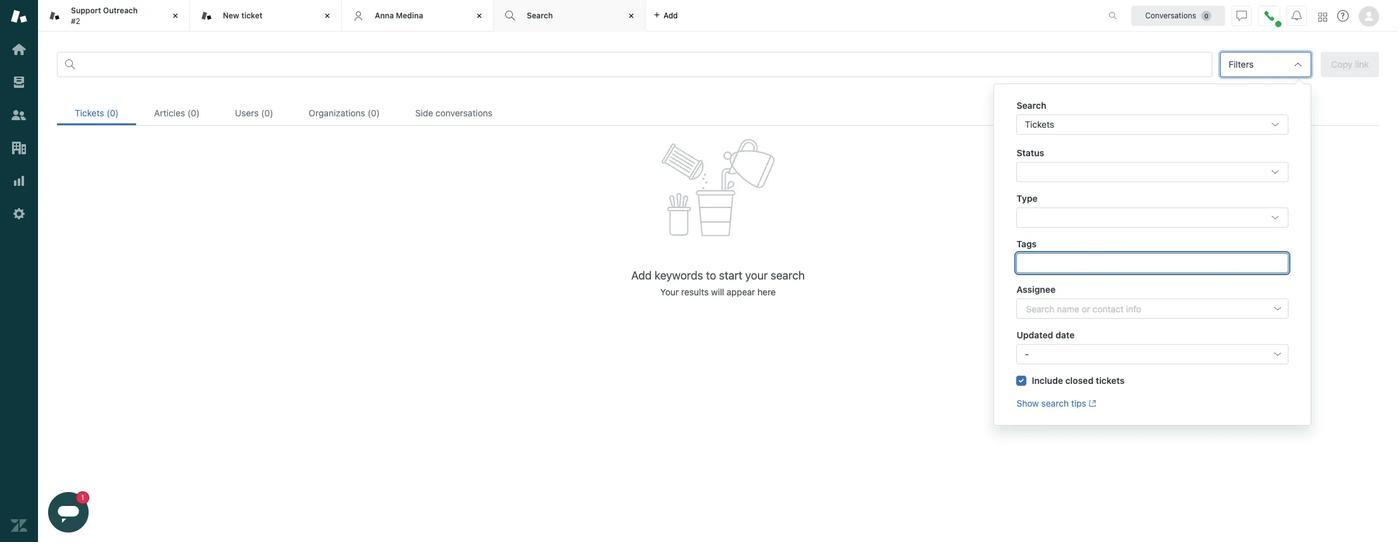 Task type: vqa. For each thing, say whether or not it's contained in the screenshot.
Dynamic content
no



Task type: describe. For each thing, give the bounding box(es) containing it.
filters
[[1229, 59, 1254, 70]]

appear
[[727, 287, 756, 298]]

support
[[71, 6, 101, 15]]

anna medina tab
[[342, 0, 494, 32]]

articles (0) tab
[[136, 101, 217, 125]]

tickets for tickets
[[1025, 119, 1055, 130]]

add
[[632, 270, 652, 283]]

customers image
[[11, 107, 27, 124]]

type element
[[1017, 208, 1290, 228]]

include
[[1032, 376, 1064, 386]]

(0) for organizations (0)
[[368, 108, 380, 118]]

results
[[682, 287, 709, 298]]

- button
[[1017, 345, 1290, 365]]

conversations
[[436, 108, 493, 118]]

closed
[[1066, 376, 1094, 386]]

copy link
[[1332, 59, 1370, 70]]

tickets for tickets (0)
[[75, 108, 104, 118]]

assignee
[[1017, 284, 1056, 295]]

status element
[[1017, 162, 1290, 182]]

conversations
[[1146, 10, 1197, 20]]

organizations (0)
[[309, 108, 380, 118]]

tab containing support outreach
[[38, 0, 190, 32]]

assignee element
[[1017, 299, 1290, 319]]

tickets button
[[1017, 115, 1290, 135]]

side conversations tab
[[398, 101, 511, 125]]

(opens in a new tab) image
[[1087, 401, 1097, 408]]

(0) for users (0)
[[261, 108, 273, 118]]

updated date
[[1017, 330, 1075, 341]]

articles (0)
[[154, 108, 200, 118]]

ticket
[[241, 11, 263, 20]]

here
[[758, 287, 776, 298]]

tickets (0)
[[75, 108, 119, 118]]

search tab
[[494, 0, 646, 32]]

keywords
[[655, 270, 704, 283]]

zendesk image
[[11, 518, 27, 535]]

copy
[[1332, 59, 1353, 70]]

zendesk support image
[[11, 8, 27, 25]]

tabs tab list
[[38, 0, 1096, 32]]

date
[[1056, 330, 1075, 341]]

-
[[1025, 349, 1030, 360]]

users
[[235, 108, 259, 118]]

notifications image
[[1293, 10, 1303, 21]]

search inside tab
[[527, 11, 553, 20]]

tab list containing tickets (0)
[[57, 101, 1380, 126]]

copy link button
[[1322, 52, 1380, 77]]

status
[[1017, 148, 1045, 158]]

views image
[[11, 74, 27, 91]]

show search tips
[[1017, 399, 1087, 409]]

will
[[712, 287, 725, 298]]



Task type: locate. For each thing, give the bounding box(es) containing it.
reporting image
[[11, 173, 27, 189]]

outreach
[[103, 6, 138, 15]]

anna
[[375, 11, 394, 20]]

1 horizontal spatial tickets
[[1025, 119, 1055, 130]]

support outreach #2
[[71, 6, 138, 26]]

(0) right articles
[[188, 108, 200, 118]]

conversations button
[[1132, 5, 1226, 26]]

Assignee field
[[1027, 303, 1265, 316]]

add
[[664, 10, 678, 20]]

(0) left articles
[[107, 108, 119, 118]]

2 horizontal spatial close image
[[473, 10, 486, 22]]

(0)
[[107, 108, 119, 118], [188, 108, 200, 118], [261, 108, 273, 118], [368, 108, 380, 118]]

(0) for tickets (0)
[[107, 108, 119, 118]]

get started image
[[11, 41, 27, 58]]

type
[[1017, 193, 1038, 204]]

close image
[[625, 10, 638, 22]]

zendesk products image
[[1319, 12, 1328, 21]]

search inside add keywords to start your search your results will appear here
[[771, 270, 805, 283]]

0 horizontal spatial search
[[527, 11, 553, 20]]

3 close image from the left
[[473, 10, 486, 22]]

users (0)
[[235, 108, 273, 118]]

new ticket tab
[[190, 0, 342, 32]]

include closed tickets
[[1032, 376, 1125, 386]]

get help image
[[1338, 10, 1350, 22]]

search up 'here'
[[771, 270, 805, 283]]

1 horizontal spatial close image
[[321, 10, 334, 22]]

search left tips
[[1042, 399, 1070, 409]]

organizations (0) tab
[[291, 101, 398, 125]]

tickets inside tab
[[75, 108, 104, 118]]

1 vertical spatial search
[[1042, 399, 1070, 409]]

new ticket
[[223, 11, 263, 20]]

close image for new ticket
[[321, 10, 334, 22]]

(0) right organizations
[[368, 108, 380, 118]]

add keywords to start your search your results will appear here
[[632, 270, 805, 298]]

1 horizontal spatial search
[[1017, 100, 1047, 111]]

to
[[706, 270, 717, 283]]

1 vertical spatial tickets
[[1025, 119, 1055, 130]]

search
[[771, 270, 805, 283], [1042, 399, 1070, 409]]

show search tips link
[[1017, 399, 1097, 409]]

tickets (0) tab
[[57, 101, 136, 125]]

main element
[[0, 0, 38, 543]]

your
[[746, 270, 768, 283]]

#2
[[71, 16, 80, 26]]

0 vertical spatial tickets
[[75, 108, 104, 118]]

(0) right users
[[261, 108, 273, 118]]

search
[[527, 11, 553, 20], [1017, 100, 1047, 111]]

start
[[719, 270, 743, 283]]

anna medina
[[375, 11, 423, 20]]

filters button
[[1221, 52, 1312, 77]]

organizations
[[309, 108, 366, 118]]

1 (0) from the left
[[107, 108, 119, 118]]

1 close image from the left
[[169, 10, 182, 22]]

medina
[[396, 11, 423, 20]]

updated
[[1017, 330, 1054, 341]]

show
[[1017, 399, 1040, 409]]

0 vertical spatial search
[[527, 11, 553, 20]]

close image
[[169, 10, 182, 22], [321, 10, 334, 22], [473, 10, 486, 22]]

0 horizontal spatial close image
[[169, 10, 182, 22]]

tips
[[1072, 399, 1087, 409]]

1 horizontal spatial search
[[1042, 399, 1070, 409]]

0 horizontal spatial tickets
[[75, 108, 104, 118]]

side
[[415, 108, 433, 118]]

2 close image from the left
[[321, 10, 334, 22]]

users (0) tab
[[217, 101, 291, 125]]

0 vertical spatial search
[[771, 270, 805, 283]]

tickets inside dropdown button
[[1025, 119, 1055, 130]]

close image inside new ticket tab
[[321, 10, 334, 22]]

tags
[[1017, 239, 1037, 250]]

close image inside anna medina tab
[[473, 10, 486, 22]]

articles
[[154, 108, 185, 118]]

1 vertical spatial search
[[1017, 100, 1047, 111]]

tab list
[[57, 101, 1380, 126]]

new
[[223, 11, 239, 20]]

button displays agent's chat status as invisible. image
[[1237, 10, 1248, 21]]

3 (0) from the left
[[261, 108, 273, 118]]

add button
[[646, 0, 686, 31]]

admin image
[[11, 206, 27, 222]]

4 (0) from the left
[[368, 108, 380, 118]]

your
[[661, 287, 679, 298]]

side conversations
[[415, 108, 493, 118]]

close image for anna medina
[[473, 10, 486, 22]]

Tags field
[[1027, 257, 1278, 270]]

link
[[1356, 59, 1370, 70]]

tickets
[[75, 108, 104, 118], [1025, 119, 1055, 130]]

organizations image
[[11, 140, 27, 156]]

0 horizontal spatial search
[[771, 270, 805, 283]]

tab
[[38, 0, 190, 32]]

tickets
[[1096, 376, 1125, 386]]

(0) for articles (0)
[[188, 108, 200, 118]]

2 (0) from the left
[[188, 108, 200, 118]]



